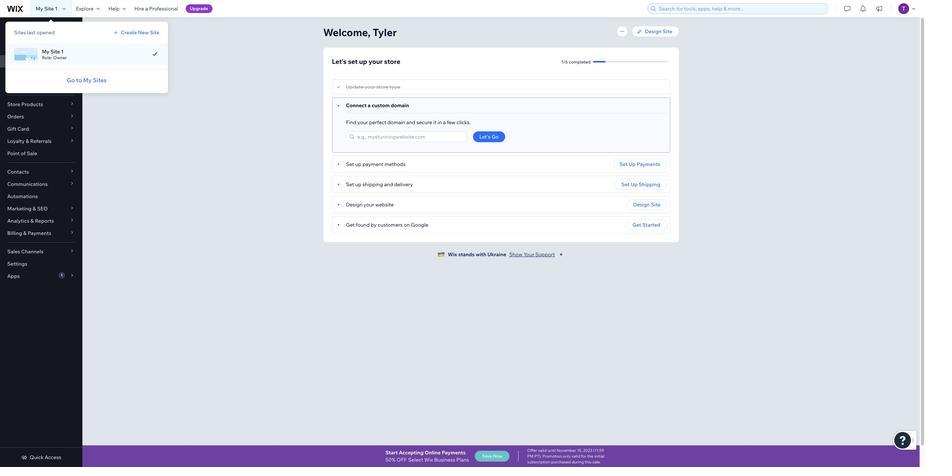Task type: describe. For each thing, give the bounding box(es) containing it.
business
[[434, 457, 455, 464]]

design site inside design site button
[[633, 202, 661, 208]]

design site inside design site link
[[645, 28, 672, 35]]

opened
[[37, 29, 55, 36]]

set up shipping and delivery
[[346, 181, 413, 188]]

until
[[548, 449, 556, 454]]

up for payments
[[629, 161, 636, 168]]

& for analytics
[[30, 218, 34, 224]]

store products button
[[0, 98, 82, 111]]

sales
[[7, 249, 20, 255]]

for
[[581, 454, 587, 459]]

your for find
[[358, 119, 368, 126]]

create new site
[[121, 29, 159, 36]]

loyalty
[[7, 138, 25, 145]]

get for get found by customers on google
[[346, 222, 355, 228]]

& for loyalty
[[26, 138, 29, 145]]

hire
[[134, 5, 144, 12]]

orders button
[[0, 111, 82, 123]]

stands
[[458, 252, 475, 258]]

my for my site 1
[[36, 5, 43, 12]]

professional
[[149, 5, 178, 12]]

setup link
[[0, 55, 82, 68]]

sidebar element
[[0, 17, 82, 468]]

contacts
[[7, 169, 29, 175]]

set up shipping
[[622, 181, 661, 188]]

connect a custom domain
[[346, 102, 409, 109]]

reports
[[35, 218, 54, 224]]

1 vertical spatial let's
[[332, 57, 347, 66]]

online
[[425, 450, 441, 457]]

1 for my site 1
[[55, 5, 57, 12]]

with
[[476, 252, 486, 258]]

go to my sites
[[67, 77, 107, 84]]

go inside button
[[492, 134, 499, 140]]

billing
[[7, 230, 22, 237]]

hire a professional
[[134, 5, 178, 12]]

started
[[643, 222, 661, 228]]

up up update at the top of page
[[359, 57, 367, 66]]

Search for tools, apps, help & more... field
[[657, 4, 826, 14]]

connect
[[346, 102, 367, 109]]

update
[[346, 84, 364, 90]]

my for my site 1 role: owner
[[42, 48, 49, 55]]

domain for perfect
[[388, 119, 405, 126]]

show your support button
[[509, 252, 555, 258]]

secure
[[417, 119, 432, 126]]

analytics
[[7, 218, 29, 224]]

design your website
[[346, 202, 394, 208]]

2 vertical spatial a
[[443, 119, 446, 126]]

it
[[433, 119, 437, 126]]

set up shipping button
[[615, 179, 667, 190]]

payments for set up payments
[[637, 161, 661, 168]]

up left payment
[[355, 161, 361, 168]]

design site button
[[627, 200, 667, 210]]

1 horizontal spatial wix
[[448, 252, 457, 258]]

go inside 'link'
[[67, 77, 75, 84]]

accepting
[[399, 450, 424, 457]]

save
[[482, 454, 492, 459]]

find your perfect domain and secure it in a few clicks.
[[346, 119, 471, 126]]

payments for billing & payments
[[28, 230, 51, 237]]

owner
[[53, 55, 67, 60]]

loyalty & referrals button
[[0, 135, 82, 147]]

gift card
[[7, 126, 29, 132]]

methods
[[385, 161, 406, 168]]

up inside sidebar element
[[28, 23, 35, 30]]

purchased
[[551, 460, 571, 465]]

by
[[371, 222, 377, 228]]

get started
[[633, 222, 661, 228]]

role:
[[42, 55, 52, 60]]

0 vertical spatial and
[[406, 119, 415, 126]]

start accepting online payments 50% off select wix business plans
[[386, 450, 469, 464]]

off
[[397, 457, 407, 464]]

select
[[408, 457, 423, 464]]

quick access
[[30, 455, 61, 461]]

1 inside sidebar element
[[61, 273, 63, 278]]

apps
[[7, 273, 20, 280]]

this
[[585, 460, 592, 465]]

sales channels button
[[0, 246, 82, 258]]

2 vertical spatial store
[[376, 84, 388, 90]]

plans
[[456, 457, 469, 464]]

create
[[121, 29, 137, 36]]

go to my sites link
[[67, 76, 107, 85]]

site inside button
[[651, 202, 661, 208]]

shipping
[[363, 181, 383, 188]]

up for shipping
[[631, 181, 638, 188]]

automations link
[[0, 190, 82, 203]]

your for design
[[364, 202, 374, 208]]

pt).
[[535, 454, 542, 459]]

of
[[21, 150, 26, 157]]

delivery
[[394, 181, 413, 188]]

let's inside button
[[479, 134, 491, 140]]

your inside sidebar element
[[36, 23, 47, 30]]

1 horizontal spatial let's set up your store
[[332, 57, 400, 66]]

point of sale
[[7, 150, 37, 157]]

billing & payments
[[7, 230, 51, 237]]

channels
[[21, 249, 43, 255]]

store inside sidebar element
[[48, 23, 61, 30]]

your for update
[[365, 84, 375, 90]]

initial
[[594, 454, 604, 459]]

help button
[[104, 0, 130, 17]]

wix stands with ukraine show your support
[[448, 252, 555, 258]]

set inside sidebar element
[[20, 23, 27, 30]]

promotion
[[543, 454, 562, 459]]

sites inside 'link'
[[93, 77, 107, 84]]

automations
[[7, 193, 38, 200]]

ukraine
[[488, 252, 506, 258]]

start
[[386, 450, 398, 457]]

let's inside sidebar element
[[7, 23, 19, 30]]



Task type: vqa. For each thing, say whether or not it's contained in the screenshot.


Task type: locate. For each thing, give the bounding box(es) containing it.
marketing & seo
[[7, 206, 48, 212]]

my inside 'link'
[[83, 77, 92, 84]]

quick access button
[[21, 455, 61, 461]]

1 vertical spatial 1/6
[[561, 59, 568, 65]]

2 vertical spatial 1
[[61, 273, 63, 278]]

design
[[645, 28, 662, 35], [346, 202, 363, 208], [633, 202, 650, 208]]

referrals
[[30, 138, 52, 145]]

& left seo
[[33, 206, 36, 212]]

set for set up payments
[[620, 161, 628, 168]]

sale.
[[593, 460, 601, 465]]

your right update at the top of page
[[365, 84, 375, 90]]

& inside analytics & reports popup button
[[30, 218, 34, 224]]

welcome, tyler
[[323, 26, 397, 39]]

domain up find your perfect domain and secure it in a few clicks.
[[391, 102, 409, 109]]

2 vertical spatial payments
[[442, 450, 466, 457]]

set left opened
[[20, 23, 27, 30]]

upgrade
[[190, 6, 208, 11]]

loyalty & referrals
[[7, 138, 52, 145]]

1 vertical spatial a
[[368, 102, 371, 109]]

set up payments button
[[613, 159, 667, 170]]

0 horizontal spatial get
[[346, 222, 355, 228]]

1 vertical spatial sites
[[93, 77, 107, 84]]

up inside button
[[629, 161, 636, 168]]

up left opened
[[28, 23, 35, 30]]

design site
[[645, 28, 672, 35], [633, 202, 661, 208]]

payments inside set up payments button
[[637, 161, 661, 168]]

1 horizontal spatial a
[[368, 102, 371, 109]]

let's
[[7, 23, 19, 30], [332, 57, 347, 66], [479, 134, 491, 140]]

0 vertical spatial valid
[[538, 449, 547, 454]]

analytics & reports
[[7, 218, 54, 224]]

& right loyalty
[[26, 138, 29, 145]]

your up 'update your store type'
[[369, 57, 383, 66]]

my
[[36, 5, 43, 12], [42, 48, 49, 55], [83, 77, 92, 84]]

store
[[7, 101, 20, 108]]

& inside loyalty & referrals "popup button"
[[26, 138, 29, 145]]

15,
[[577, 449, 582, 454]]

get inside button
[[633, 222, 641, 228]]

analytics & reports button
[[0, 215, 82, 227]]

marketing & seo button
[[0, 203, 82, 215]]

a
[[145, 5, 148, 12], [368, 102, 371, 109], [443, 119, 446, 126]]

1 vertical spatial go
[[492, 134, 499, 140]]

up left the shipping
[[355, 181, 361, 188]]

set inside button
[[622, 181, 630, 188]]

1 vertical spatial store
[[384, 57, 400, 66]]

quick
[[30, 455, 44, 461]]

valid
[[538, 449, 547, 454], [572, 454, 580, 459]]

1 horizontal spatial set
[[348, 57, 358, 66]]

& inside billing & payments popup button
[[23, 230, 27, 237]]

domain
[[391, 102, 409, 109], [388, 119, 405, 126]]

1 horizontal spatial 1/6 completed
[[561, 59, 591, 65]]

my inside my site 1 role: owner
[[42, 48, 49, 55]]

your right last
[[36, 23, 47, 30]]

a for custom
[[368, 102, 371, 109]]

& left reports
[[30, 218, 34, 224]]

sites right to
[[93, 77, 107, 84]]

offer valid until november 15, 2023 (11:59 pm pt). promotion only valid for the initial subscription purchased during this sale.
[[527, 449, 604, 465]]

get started button
[[626, 220, 667, 231]]

set for set up payment methods
[[346, 161, 354, 168]]

design inside button
[[633, 202, 650, 208]]

store left type
[[376, 84, 388, 90]]

1 right 'role:'
[[61, 48, 64, 55]]

1 horizontal spatial completed
[[569, 59, 591, 65]]

perfect
[[369, 119, 386, 126]]

2 get from the left
[[633, 222, 641, 228]]

0 vertical spatial wix
[[448, 252, 457, 258]]

on
[[404, 222, 410, 228]]

set left shipping
[[622, 181, 630, 188]]

0 horizontal spatial let's set up your store
[[7, 23, 61, 30]]

domain right perfect
[[388, 119, 405, 126]]

communications
[[7, 181, 48, 188]]

0 horizontal spatial wix
[[424, 457, 433, 464]]

0 horizontal spatial sites
[[14, 29, 26, 36]]

sites left last
[[14, 29, 26, 36]]

1 horizontal spatial get
[[633, 222, 641, 228]]

up
[[28, 23, 35, 30], [359, 57, 367, 66], [355, 161, 361, 168], [355, 181, 361, 188]]

1/6 completed inside sidebar element
[[7, 39, 37, 44]]

0 vertical spatial let's
[[7, 23, 19, 30]]

1/6
[[7, 39, 14, 44], [561, 59, 568, 65]]

0 horizontal spatial a
[[145, 5, 148, 12]]

1 vertical spatial up
[[631, 181, 638, 188]]

up up the set up shipping
[[629, 161, 636, 168]]

0 horizontal spatial let's
[[7, 23, 19, 30]]

0 horizontal spatial 1/6
[[7, 39, 14, 44]]

1 vertical spatial 1
[[61, 48, 64, 55]]

sales channels
[[7, 249, 43, 255]]

0 horizontal spatial payments
[[28, 230, 51, 237]]

1 vertical spatial payments
[[28, 230, 51, 237]]

now
[[493, 454, 503, 459]]

1/6 inside sidebar element
[[7, 39, 14, 44]]

0 horizontal spatial go
[[67, 77, 75, 84]]

your left website
[[364, 202, 374, 208]]

sale
[[27, 150, 37, 157]]

store down the my site 1
[[48, 23, 61, 30]]

site inside my site 1 role: owner
[[50, 48, 60, 55]]

let's set up your store inside sidebar element
[[7, 23, 61, 30]]

& right the "billing" at left
[[23, 230, 27, 237]]

0 horizontal spatial and
[[384, 181, 393, 188]]

2 horizontal spatial a
[[443, 119, 446, 126]]

and left delivery
[[384, 181, 393, 188]]

sites last opened
[[14, 29, 55, 36]]

0 vertical spatial 1/6 completed
[[7, 39, 37, 44]]

let's set up your store up 'update your store type'
[[332, 57, 400, 66]]

1 horizontal spatial sites
[[93, 77, 107, 84]]

set for set up shipping
[[622, 181, 630, 188]]

0 vertical spatial 1
[[55, 5, 57, 12]]

gift
[[7, 126, 16, 132]]

0 vertical spatial my
[[36, 5, 43, 12]]

point
[[7, 150, 20, 157]]

your
[[36, 23, 47, 30], [369, 57, 383, 66], [365, 84, 375, 90], [358, 119, 368, 126], [364, 202, 374, 208]]

and
[[406, 119, 415, 126], [384, 181, 393, 188]]

e.g., mystunningwebsite.com field
[[355, 132, 465, 142]]

0 horizontal spatial set
[[20, 23, 27, 30]]

store
[[48, 23, 61, 30], [384, 57, 400, 66], [376, 84, 388, 90]]

2 horizontal spatial let's
[[479, 134, 491, 140]]

up left shipping
[[631, 181, 638, 188]]

customers
[[378, 222, 403, 228]]

domain for custom
[[391, 102, 409, 109]]

0 vertical spatial go
[[67, 77, 75, 84]]

point of sale link
[[0, 147, 82, 160]]

1 inside my site 1 role: owner
[[61, 48, 64, 55]]

0 horizontal spatial valid
[[538, 449, 547, 454]]

my up setup link
[[42, 48, 49, 55]]

payments up business
[[442, 450, 466, 457]]

1 vertical spatial my
[[42, 48, 49, 55]]

&
[[26, 138, 29, 145], [33, 206, 36, 212], [30, 218, 34, 224], [23, 230, 27, 237]]

up
[[629, 161, 636, 168], [631, 181, 638, 188]]

set left the shipping
[[346, 181, 354, 188]]

1 vertical spatial completed
[[569, 59, 591, 65]]

get for get started
[[633, 222, 641, 228]]

payments inside billing & payments popup button
[[28, 230, 51, 237]]

payments down analytics & reports popup button in the top of the page
[[28, 230, 51, 237]]

products
[[21, 101, 43, 108]]

0 vertical spatial domain
[[391, 102, 409, 109]]

site
[[44, 5, 54, 12], [663, 28, 672, 35], [150, 29, 159, 36], [50, 48, 60, 55], [651, 202, 661, 208]]

0 vertical spatial design site
[[645, 28, 672, 35]]

my right to
[[83, 77, 92, 84]]

0 vertical spatial let's set up your store
[[7, 23, 61, 30]]

few
[[447, 119, 456, 126]]

type
[[390, 84, 400, 90]]

sites
[[14, 29, 26, 36], [93, 77, 107, 84]]

your right find
[[358, 119, 368, 126]]

& inside marketing & seo dropdown button
[[33, 206, 36, 212]]

1 vertical spatial domain
[[388, 119, 405, 126]]

completed
[[15, 39, 37, 44], [569, 59, 591, 65]]

store up type
[[384, 57, 400, 66]]

wix left stands
[[448, 252, 457, 258]]

shipping
[[639, 181, 661, 188]]

let's set up your store down the my site 1
[[7, 23, 61, 30]]

valid up 'pt).'
[[538, 449, 547, 454]]

0 horizontal spatial completed
[[15, 39, 37, 44]]

1 horizontal spatial 1/6
[[561, 59, 568, 65]]

1 horizontal spatial valid
[[572, 454, 580, 459]]

a right hire
[[145, 5, 148, 12]]

my site 1
[[36, 5, 57, 12]]

my up sites last opened
[[36, 5, 43, 12]]

card
[[17, 126, 29, 132]]

1 get from the left
[[346, 222, 355, 228]]

new
[[138, 29, 149, 36]]

website
[[375, 202, 394, 208]]

set left payment
[[346, 161, 354, 168]]

welcome,
[[323, 26, 371, 39]]

create new site button
[[112, 29, 159, 36]]

0 horizontal spatial 1/6 completed
[[7, 39, 37, 44]]

payments up shipping
[[637, 161, 661, 168]]

a right the in
[[443, 119, 446, 126]]

1 horizontal spatial go
[[492, 134, 499, 140]]

set up update at the top of page
[[348, 57, 358, 66]]

set inside button
[[620, 161, 628, 168]]

wix inside start accepting online payments 50% off select wix business plans
[[424, 457, 433, 464]]

pm
[[527, 454, 534, 459]]

1 vertical spatial and
[[384, 181, 393, 188]]

1 vertical spatial wix
[[424, 457, 433, 464]]

billing & payments button
[[0, 227, 82, 240]]

a for professional
[[145, 5, 148, 12]]

1 vertical spatial valid
[[572, 454, 580, 459]]

settings link
[[0, 258, 82, 270]]

get found by customers on google
[[346, 222, 428, 228]]

0 vertical spatial sites
[[14, 29, 26, 36]]

settings
[[7, 261, 27, 267]]

1/6 completed
[[7, 39, 37, 44], [561, 59, 591, 65]]

1 vertical spatial 1/6 completed
[[561, 59, 591, 65]]

0 vertical spatial a
[[145, 5, 148, 12]]

2 horizontal spatial payments
[[637, 161, 661, 168]]

& for marketing
[[33, 206, 36, 212]]

marketing
[[7, 206, 32, 212]]

1 horizontal spatial and
[[406, 119, 415, 126]]

1 left explore
[[55, 5, 57, 12]]

gift card button
[[0, 123, 82, 135]]

november
[[557, 449, 576, 454]]

get left found
[[346, 222, 355, 228]]

help
[[108, 5, 120, 12]]

1 for my site 1 role: owner
[[61, 48, 64, 55]]

wix down online
[[424, 457, 433, 464]]

0 vertical spatial store
[[48, 23, 61, 30]]

1 horizontal spatial payments
[[442, 450, 466, 457]]

and left secure
[[406, 119, 415, 126]]

valid up during on the bottom right of page
[[572, 454, 580, 459]]

2 vertical spatial my
[[83, 77, 92, 84]]

0 vertical spatial 1/6
[[7, 39, 14, 44]]

0 vertical spatial set
[[20, 23, 27, 30]]

access
[[45, 455, 61, 461]]

1 vertical spatial let's set up your store
[[332, 57, 400, 66]]

1 vertical spatial design site
[[633, 202, 661, 208]]

set
[[20, 23, 27, 30], [348, 57, 358, 66]]

0 vertical spatial up
[[629, 161, 636, 168]]

payments inside start accepting online payments 50% off select wix business plans
[[442, 450, 466, 457]]

during
[[572, 460, 584, 465]]

set up the set up shipping
[[620, 161, 628, 168]]

up inside button
[[631, 181, 638, 188]]

& for billing
[[23, 230, 27, 237]]

get left the started
[[633, 222, 641, 228]]

contacts button
[[0, 166, 82, 178]]

tyler
[[373, 26, 397, 39]]

payments
[[637, 161, 661, 168], [28, 230, 51, 237], [442, 450, 466, 457]]

found
[[356, 222, 370, 228]]

1 horizontal spatial let's
[[332, 57, 347, 66]]

a left custom
[[368, 102, 371, 109]]

set for set up shipping and delivery
[[346, 181, 354, 188]]

completed inside sidebar element
[[15, 39, 37, 44]]

store products
[[7, 101, 43, 108]]

1 down settings link in the bottom of the page
[[61, 273, 63, 278]]

explore
[[76, 5, 94, 12]]

2023
[[583, 449, 592, 454]]

2 vertical spatial let's
[[479, 134, 491, 140]]

0 vertical spatial completed
[[15, 39, 37, 44]]

payment
[[363, 161, 384, 168]]

show
[[509, 252, 523, 258]]

1 vertical spatial set
[[348, 57, 358, 66]]

50%
[[386, 457, 396, 464]]

0 vertical spatial payments
[[637, 161, 661, 168]]



